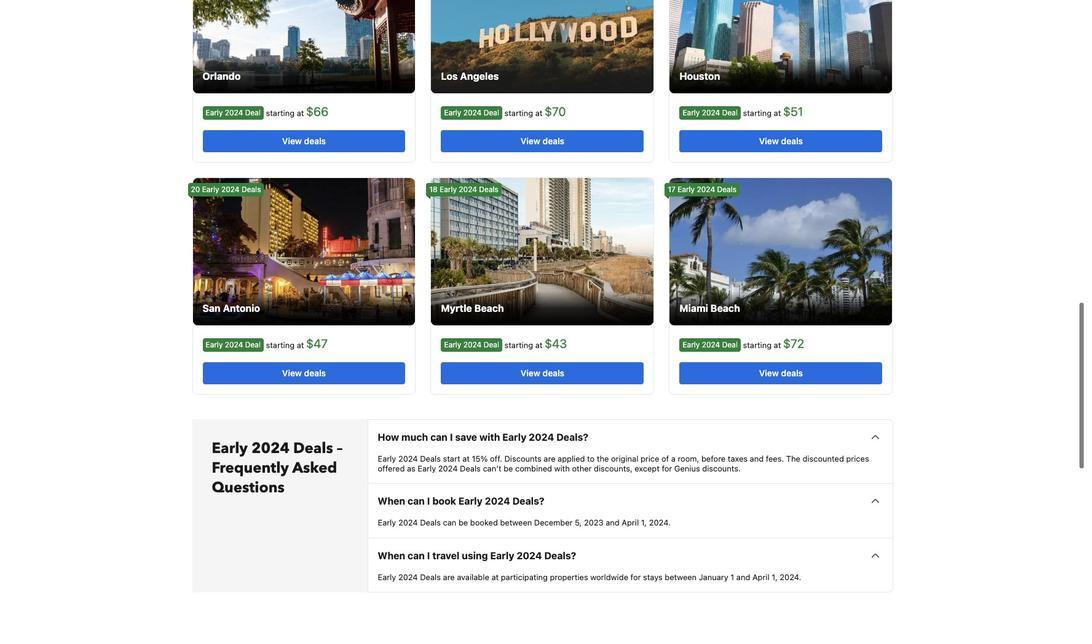 Task type: describe. For each thing, give the bounding box(es) containing it.
deals right 18 at the left of page
[[479, 185, 499, 194]]

2024 inside early 2024 deal starting at $47
[[225, 340, 243, 350]]

view for $51
[[759, 136, 779, 146]]

combined
[[515, 464, 552, 474]]

starting for $72
[[743, 341, 772, 350]]

orlando
[[203, 71, 241, 82]]

except
[[635, 464, 660, 474]]

view deals link for $70
[[441, 130, 644, 152]]

2024 inside early 2024 deal starting at $66
[[225, 108, 243, 117]]

18 early 2024 deals
[[429, 185, 499, 194]]

prices
[[846, 454, 869, 464]]

myrtle beach link
[[431, 178, 654, 326]]

at for $66
[[297, 108, 304, 118]]

when can i book early 2024 deals? region
[[368, 518, 892, 538]]

myrtle beach
[[441, 303, 504, 314]]

view deals link for $72
[[680, 363, 883, 385]]

january
[[699, 573, 728, 583]]

early inside early 2024 deal starting at $51
[[683, 108, 700, 117]]

early inside the early 2024 deals – frequently asked questions
[[212, 439, 248, 459]]

can right the much
[[430, 432, 448, 443]]

genius
[[674, 464, 700, 474]]

off.
[[490, 454, 502, 464]]

starting for $51
[[743, 108, 772, 118]]

2024 inside the early 2024 deals – frequently asked questions
[[251, 439, 290, 459]]

are inside early 2024 deals start at 15% off. discounts are applied to the original price of a room, before taxes and fees. the discounted prices offered as early 2024 deals can't be combined with other discounts, except for genius discounts.
[[544, 454, 556, 464]]

beach for $72
[[711, 303, 740, 314]]

frequently
[[212, 459, 289, 479]]

view for $72
[[759, 368, 779, 379]]

5,
[[575, 518, 582, 528]]

available
[[457, 573, 489, 583]]

early 2024 deals are available at participating properties worldwide for stays between january 1 and april 1, 2024.
[[378, 573, 801, 583]]

for inside early 2024 deals start at 15% off. discounts are applied to the original price of a room, before taxes and fees. the discounted prices offered as early 2024 deals can't be combined with other discounts, except for genius discounts.
[[662, 464, 672, 474]]

view deals for $70
[[521, 136, 564, 146]]

book
[[432, 496, 456, 507]]

how much can i save with early 2024 deals? button
[[368, 421, 892, 455]]

san antonio
[[203, 303, 260, 314]]

deals for $72
[[781, 368, 803, 379]]

travel
[[432, 551, 459, 562]]

at for $72
[[774, 341, 781, 350]]

early 2024 deal starting at $47
[[206, 337, 328, 351]]

antonio
[[223, 303, 260, 314]]

of
[[662, 454, 669, 464]]

when can i travel using early 2024 deals?
[[378, 551, 576, 562]]

orlando link
[[193, 0, 415, 93]]

how
[[378, 432, 399, 443]]

december
[[534, 518, 573, 528]]

i for book
[[427, 496, 430, 507]]

participating
[[501, 573, 548, 583]]

when can i book early 2024 deals?
[[378, 496, 544, 507]]

houston
[[680, 71, 720, 82]]

with inside dropdown button
[[479, 432, 500, 443]]

myrtle
[[441, 303, 472, 314]]

early inside early 2024 deal starting at $66
[[206, 108, 223, 117]]

early 2024 deal starting at $66
[[206, 105, 329, 119]]

when for when can i travel using early 2024 deals?
[[378, 551, 405, 562]]

starting for $47
[[266, 341, 295, 350]]

2023
[[584, 518, 604, 528]]

are inside when can i travel using early 2024 deals? region
[[443, 573, 455, 583]]

at for $43
[[535, 341, 543, 350]]

save
[[455, 432, 477, 443]]

los angeles link
[[431, 0, 654, 93]]

can left travel at the bottom
[[408, 551, 425, 562]]

discounts.
[[702, 464, 741, 474]]

myrtle beach image
[[431, 178, 654, 326]]

deals inside the early 2024 deals – frequently asked questions
[[293, 439, 333, 459]]

starting for $66
[[266, 108, 295, 118]]

deals down book
[[420, 518, 441, 528]]

april inside when can i book early 2024 deals? region
[[622, 518, 639, 528]]

san antonio link
[[193, 178, 415, 326]]

deals for $66
[[304, 136, 326, 146]]

deals right 20
[[242, 185, 261, 194]]

for inside when can i travel using early 2024 deals? region
[[631, 573, 641, 583]]

early 2024 deals start at 15% off. discounts are applied to the original price of a room, before taxes and fees. the discounted prices offered as early 2024 deals can't be combined with other discounts, except for genius discounts.
[[378, 454, 869, 474]]

the
[[597, 454, 609, 464]]

deal for $70
[[484, 108, 499, 117]]

be inside early 2024 deals start at 15% off. discounts are applied to the original price of a room, before taxes and fees. the discounted prices offered as early 2024 deals can't be combined with other discounts, except for genius discounts.
[[504, 464, 513, 474]]

at for $70
[[535, 108, 543, 118]]

$47
[[306, 337, 328, 351]]

0 vertical spatial i
[[450, 432, 453, 443]]

los angeles image
[[431, 0, 654, 93]]

as
[[407, 464, 415, 474]]

–
[[337, 439, 343, 459]]

early 2024 deal starting at $51
[[683, 105, 803, 119]]

$66
[[306, 105, 329, 119]]

san antonio image
[[193, 178, 415, 326]]

view deals for $43
[[521, 368, 564, 379]]

view deals for $51
[[759, 136, 803, 146]]

and inside when can i book early 2024 deals? region
[[606, 518, 620, 528]]

between inside when can i book early 2024 deals? region
[[500, 518, 532, 528]]

view deals link for $51
[[680, 130, 883, 152]]

how much can i save with early 2024 deals? region
[[368, 454, 892, 484]]

when can i travel using early 2024 deals? region
[[368, 573, 892, 593]]

san
[[203, 303, 221, 314]]

early 2024 deals can be booked between december 5, 2023 and april 1, 2024.
[[378, 518, 671, 528]]

can inside region
[[443, 518, 456, 528]]

deals? inside how much can i save with early 2024 deals? dropdown button
[[556, 432, 588, 443]]

angeles
[[460, 71, 499, 82]]

when can i travel using early 2024 deals? button
[[368, 539, 892, 573]]

view deals for $72
[[759, 368, 803, 379]]

view deals link for $43
[[441, 363, 644, 385]]

stays
[[643, 573, 663, 583]]

to
[[587, 454, 595, 464]]

taxes
[[728, 454, 748, 464]]

1
[[731, 573, 734, 583]]

applied
[[558, 454, 585, 464]]



Task type: locate. For each thing, give the bounding box(es) containing it.
0 horizontal spatial 1,
[[641, 518, 647, 528]]

view for $66
[[282, 136, 302, 146]]

1 horizontal spatial beach
[[711, 303, 740, 314]]

early inside early 2024 deal starting at $70
[[444, 108, 461, 117]]

0 vertical spatial april
[[622, 518, 639, 528]]

and
[[750, 454, 764, 464], [606, 518, 620, 528], [736, 573, 750, 583]]

2 beach from the left
[[711, 303, 740, 314]]

1 horizontal spatial 1,
[[772, 573, 778, 583]]

can left book
[[408, 496, 425, 507]]

early 2024 deal starting at $72
[[683, 337, 804, 351]]

view down 'early 2024 deal starting at $43'
[[521, 368, 540, 379]]

deal for $72
[[722, 340, 738, 350]]

los angeles
[[441, 71, 499, 82]]

deals? inside when can i book early 2024 deals? dropdown button
[[513, 496, 544, 507]]

when inside when can i travel using early 2024 deals? dropdown button
[[378, 551, 405, 562]]

deal for $66
[[245, 108, 261, 117]]

deals down $47
[[304, 368, 326, 379]]

price
[[641, 454, 659, 464]]

and right 2023
[[606, 518, 620, 528]]

deals down $43
[[543, 368, 564, 379]]

1 beach from the left
[[474, 303, 504, 314]]

be left booked
[[459, 518, 468, 528]]

a
[[671, 454, 676, 464]]

deals down $51
[[781, 136, 803, 146]]

0 vertical spatial 2024.
[[649, 518, 671, 528]]

1 vertical spatial april
[[753, 573, 770, 583]]

beach right myrtle
[[474, 303, 504, 314]]

1 vertical spatial be
[[459, 518, 468, 528]]

offered
[[378, 464, 405, 474]]

other
[[572, 464, 592, 474]]

at left $47
[[297, 341, 304, 350]]

view deals down $51
[[759, 136, 803, 146]]

i
[[450, 432, 453, 443], [427, 496, 430, 507], [427, 551, 430, 562]]

deals?
[[556, 432, 588, 443], [513, 496, 544, 507], [544, 551, 576, 562]]

and inside when can i travel using early 2024 deals? region
[[736, 573, 750, 583]]

1 vertical spatial and
[[606, 518, 620, 528]]

at inside early 2024 deal starting at $72
[[774, 341, 781, 350]]

view down early 2024 deal starting at $51
[[759, 136, 779, 146]]

are down travel at the bottom
[[443, 573, 455, 583]]

deals for $70
[[543, 136, 564, 146]]

deals left can't at the left bottom of page
[[460, 464, 481, 474]]

at inside early 2024 deal starting at $47
[[297, 341, 304, 350]]

i left book
[[427, 496, 430, 507]]

at left "$66"
[[297, 108, 304, 118]]

when inside when can i book early 2024 deals? dropdown button
[[378, 496, 405, 507]]

when down offered
[[378, 496, 405, 507]]

1 vertical spatial for
[[631, 573, 641, 583]]

0 horizontal spatial for
[[631, 573, 641, 583]]

2024 inside early 2024 deal starting at $51
[[702, 108, 720, 117]]

deals down $70
[[543, 136, 564, 146]]

at inside early 2024 deals start at 15% off. discounts are applied to the original price of a room, before taxes and fees. the discounted prices offered as early 2024 deals can't be combined with other discounts, except for genius discounts.
[[462, 454, 470, 464]]

asked
[[292, 459, 337, 479]]

view deals link for $47
[[203, 363, 405, 385]]

0 horizontal spatial april
[[622, 518, 639, 528]]

starting inside early 2024 deal starting at $47
[[266, 341, 295, 350]]

miami
[[680, 303, 708, 314]]

1 vertical spatial with
[[554, 464, 570, 474]]

view deals link down $43
[[441, 363, 644, 385]]

$51
[[783, 105, 803, 119]]

2024 inside early 2024 deal starting at $70
[[463, 108, 482, 117]]

view down early 2024 deal starting at $70
[[521, 136, 540, 146]]

and left fees.
[[750, 454, 764, 464]]

view for $70
[[521, 136, 540, 146]]

17
[[668, 185, 676, 194]]

1 horizontal spatial be
[[504, 464, 513, 474]]

view deals for $47
[[282, 368, 326, 379]]

deal
[[245, 108, 261, 117], [484, 108, 499, 117], [722, 108, 738, 117], [245, 340, 261, 350], [484, 340, 499, 350], [722, 340, 738, 350]]

with left other
[[554, 464, 570, 474]]

with up off. in the left bottom of the page
[[479, 432, 500, 443]]

april
[[622, 518, 639, 528], [753, 573, 770, 583]]

at for $51
[[774, 108, 781, 118]]

at left $43
[[535, 341, 543, 350]]

using
[[462, 551, 488, 562]]

at inside when can i travel using early 2024 deals? region
[[492, 573, 499, 583]]

beach for $43
[[474, 303, 504, 314]]

view for $47
[[282, 368, 302, 379]]

april right 1
[[753, 573, 770, 583]]

2024. inside when can i travel using early 2024 deals? region
[[780, 573, 801, 583]]

20
[[191, 185, 200, 194]]

at inside 'early 2024 deal starting at $43'
[[535, 341, 543, 350]]

be
[[504, 464, 513, 474], [459, 518, 468, 528]]

1 when from the top
[[378, 496, 405, 507]]

1 vertical spatial 1,
[[772, 573, 778, 583]]

when
[[378, 496, 405, 507], [378, 551, 405, 562]]

0 horizontal spatial between
[[500, 518, 532, 528]]

view deals link for $66
[[203, 130, 405, 152]]

starting inside early 2024 deal starting at $72
[[743, 341, 772, 350]]

can down book
[[443, 518, 456, 528]]

miami beach image
[[670, 178, 892, 326]]

between inside when can i travel using early 2024 deals? region
[[665, 573, 697, 583]]

are
[[544, 454, 556, 464], [443, 573, 455, 583]]

2024. up when can i travel using early 2024 deals? dropdown button
[[649, 518, 671, 528]]

april up when can i travel using early 2024 deals? dropdown button
[[622, 518, 639, 528]]

starting for $70
[[504, 108, 533, 118]]

original
[[611, 454, 638, 464]]

view deals link down "$66"
[[203, 130, 405, 152]]

view deals
[[282, 136, 326, 146], [521, 136, 564, 146], [759, 136, 803, 146], [282, 368, 326, 379], [521, 368, 564, 379], [759, 368, 803, 379]]

1, inside when can i book early 2024 deals? region
[[641, 518, 647, 528]]

view deals down $72
[[759, 368, 803, 379]]

starting left $47
[[266, 341, 295, 350]]

view deals down $47
[[282, 368, 326, 379]]

view
[[282, 136, 302, 146], [521, 136, 540, 146], [759, 136, 779, 146], [282, 368, 302, 379], [521, 368, 540, 379], [759, 368, 779, 379]]

deal inside early 2024 deal starting at $70
[[484, 108, 499, 117]]

1, inside when can i travel using early 2024 deals? region
[[772, 573, 778, 583]]

between right stays
[[665, 573, 697, 583]]

deal inside early 2024 deal starting at $51
[[722, 108, 738, 117]]

0 vertical spatial and
[[750, 454, 764, 464]]

1 horizontal spatial 2024.
[[780, 573, 801, 583]]

for left stays
[[631, 573, 641, 583]]

view down early 2024 deal starting at $47
[[282, 368, 302, 379]]

at for $47
[[297, 341, 304, 350]]

deal inside early 2024 deal starting at $66
[[245, 108, 261, 117]]

at inside early 2024 deal starting at $70
[[535, 108, 543, 118]]

starting left $51
[[743, 108, 772, 118]]

los
[[441, 71, 458, 82]]

view deals link down $70
[[441, 130, 644, 152]]

beach right miami
[[711, 303, 740, 314]]

15%
[[472, 454, 488, 464]]

and right 1
[[736, 573, 750, 583]]

properties
[[550, 573, 588, 583]]

room,
[[678, 454, 699, 464]]

at
[[297, 108, 304, 118], [535, 108, 543, 118], [774, 108, 781, 118], [297, 341, 304, 350], [535, 341, 543, 350], [774, 341, 781, 350], [462, 454, 470, 464], [492, 573, 499, 583]]

can
[[430, 432, 448, 443], [408, 496, 425, 507], [443, 518, 456, 528], [408, 551, 425, 562]]

starting left $70
[[504, 108, 533, 118]]

0 horizontal spatial with
[[479, 432, 500, 443]]

fees.
[[766, 454, 784, 464]]

discounted
[[803, 454, 844, 464]]

early 2024 deals – frequently asked questions
[[212, 439, 343, 499]]

booked
[[470, 518, 498, 528]]

starting
[[266, 108, 295, 118], [504, 108, 533, 118], [743, 108, 772, 118], [266, 341, 295, 350], [504, 341, 533, 350], [743, 341, 772, 350]]

1 horizontal spatial are
[[544, 454, 556, 464]]

2024 inside early 2024 deal starting at $72
[[702, 340, 720, 350]]

2024.
[[649, 518, 671, 528], [780, 573, 801, 583]]

17 early 2024 deals
[[668, 185, 737, 194]]

deals
[[304, 136, 326, 146], [543, 136, 564, 146], [781, 136, 803, 146], [304, 368, 326, 379], [543, 368, 564, 379], [781, 368, 803, 379]]

view deals for $66
[[282, 136, 326, 146]]

view for $43
[[521, 368, 540, 379]]

at left $70
[[535, 108, 543, 118]]

and inside early 2024 deals start at 15% off. discounts are applied to the original price of a room, before taxes and fees. the discounted prices offered as early 2024 deals can't be combined with other discounts, except for genius discounts.
[[750, 454, 764, 464]]

starting left "$66"
[[266, 108, 295, 118]]

before
[[701, 454, 726, 464]]

starting for $43
[[504, 341, 533, 350]]

2024 inside 'early 2024 deal starting at $43'
[[463, 340, 482, 350]]

april inside when can i travel using early 2024 deals? region
[[753, 573, 770, 583]]

view down early 2024 deal starting at $72
[[759, 368, 779, 379]]

deals for $47
[[304, 368, 326, 379]]

starting inside 'early 2024 deal starting at $43'
[[504, 341, 533, 350]]

0 vertical spatial 1,
[[641, 518, 647, 528]]

questions
[[212, 478, 285, 499]]

deals? up early 2024 deals can be booked between december 5, 2023 and april 1, 2024.
[[513, 496, 544, 507]]

1 vertical spatial i
[[427, 496, 430, 507]]

starting inside early 2024 deal starting at $51
[[743, 108, 772, 118]]

1 vertical spatial deals?
[[513, 496, 544, 507]]

at inside early 2024 deal starting at $51
[[774, 108, 781, 118]]

can't
[[483, 464, 501, 474]]

deals? inside when can i travel using early 2024 deals? dropdown button
[[544, 551, 576, 562]]

0 vertical spatial between
[[500, 518, 532, 528]]

deals right 17
[[717, 185, 737, 194]]

at right available
[[492, 573, 499, 583]]

deal inside early 2024 deal starting at $72
[[722, 340, 738, 350]]

are left applied
[[544, 454, 556, 464]]

2024 inside dropdown button
[[485, 496, 510, 507]]

starting left $43
[[504, 341, 533, 350]]

be right off. in the left bottom of the page
[[504, 464, 513, 474]]

can inside dropdown button
[[408, 496, 425, 507]]

early inside dropdown button
[[459, 496, 483, 507]]

discounts,
[[594, 464, 632, 474]]

i left travel at the bottom
[[427, 551, 430, 562]]

for right price
[[662, 464, 672, 474]]

view deals link down $51
[[680, 130, 883, 152]]

deals? up applied
[[556, 432, 588, 443]]

deal inside 'early 2024 deal starting at $43'
[[484, 340, 499, 350]]

orlando image
[[193, 0, 415, 93]]

deals left start
[[420, 454, 441, 464]]

at inside early 2024 deal starting at $66
[[297, 108, 304, 118]]

2024. right 1
[[780, 573, 801, 583]]

worldwide
[[590, 573, 628, 583]]

starting inside early 2024 deal starting at $70
[[504, 108, 533, 118]]

much
[[401, 432, 428, 443]]

1 vertical spatial are
[[443, 573, 455, 583]]

view deals down $43
[[521, 368, 564, 379]]

i inside dropdown button
[[427, 496, 430, 507]]

view deals down "$66"
[[282, 136, 326, 146]]

early
[[206, 108, 223, 117], [444, 108, 461, 117], [683, 108, 700, 117], [202, 185, 219, 194], [440, 185, 457, 194], [678, 185, 695, 194], [206, 340, 223, 350], [444, 340, 461, 350], [683, 340, 700, 350], [502, 432, 526, 443], [212, 439, 248, 459], [378, 454, 396, 464], [418, 464, 436, 474], [459, 496, 483, 507], [378, 518, 396, 528], [490, 551, 514, 562], [378, 573, 396, 583]]

for
[[662, 464, 672, 474], [631, 573, 641, 583]]

2024. inside when can i book early 2024 deals? region
[[649, 518, 671, 528]]

1, up when can i travel using early 2024 deals? dropdown button
[[641, 518, 647, 528]]

deals down "$66"
[[304, 136, 326, 146]]

20 early 2024 deals
[[191, 185, 261, 194]]

starting left $72
[[743, 341, 772, 350]]

deals for $43
[[543, 368, 564, 379]]

early inside early 2024 deal starting at $72
[[683, 340, 700, 350]]

early inside early 2024 deal starting at $47
[[206, 340, 223, 350]]

0 vertical spatial with
[[479, 432, 500, 443]]

deal for $47
[[245, 340, 261, 350]]

early 2024 deal starting at $70
[[444, 105, 566, 119]]

0 horizontal spatial beach
[[474, 303, 504, 314]]

when for when can i book early 2024 deals?
[[378, 496, 405, 507]]

how much can i save with early 2024 deals?
[[378, 432, 588, 443]]

i left 'save'
[[450, 432, 453, 443]]

2 when from the top
[[378, 551, 405, 562]]

deals for $51
[[781, 136, 803, 146]]

0 vertical spatial be
[[504, 464, 513, 474]]

2024
[[225, 108, 243, 117], [463, 108, 482, 117], [702, 108, 720, 117], [221, 185, 239, 194], [459, 185, 477, 194], [697, 185, 715, 194], [225, 340, 243, 350], [463, 340, 482, 350], [702, 340, 720, 350], [529, 432, 554, 443], [251, 439, 290, 459], [398, 454, 418, 464], [438, 464, 458, 474], [485, 496, 510, 507], [398, 518, 418, 528], [517, 551, 542, 562], [398, 573, 418, 583]]

the
[[786, 454, 800, 464]]

at left 15%
[[462, 454, 470, 464]]

2 vertical spatial and
[[736, 573, 750, 583]]

view down early 2024 deal starting at $66
[[282, 136, 302, 146]]

$43
[[545, 337, 567, 351]]

with inside early 2024 deals start at 15% off. discounts are applied to the original price of a room, before taxes and fees. the discounted prices offered as early 2024 deals can't be combined with other discounts, except for genius discounts.
[[554, 464, 570, 474]]

2 vertical spatial i
[[427, 551, 430, 562]]

deals left the –
[[293, 439, 333, 459]]

1 vertical spatial when
[[378, 551, 405, 562]]

early inside 'early 2024 deal starting at $43'
[[444, 340, 461, 350]]

miami beach link
[[670, 178, 892, 326]]

be inside when can i book early 2024 deals? region
[[459, 518, 468, 528]]

view deals down $70
[[521, 136, 564, 146]]

deal for $51
[[722, 108, 738, 117]]

0 vertical spatial deals?
[[556, 432, 588, 443]]

starting inside early 2024 deal starting at $66
[[266, 108, 295, 118]]

i for travel
[[427, 551, 430, 562]]

1 horizontal spatial for
[[662, 464, 672, 474]]

1 horizontal spatial april
[[753, 573, 770, 583]]

early 2024 deal starting at $43
[[444, 337, 567, 351]]

0 vertical spatial for
[[662, 464, 672, 474]]

18
[[429, 185, 438, 194]]

deals? up properties
[[544, 551, 576, 562]]

2 vertical spatial deals?
[[544, 551, 576, 562]]

houston link
[[670, 0, 892, 93]]

at left $51
[[774, 108, 781, 118]]

miami beach
[[680, 303, 740, 314]]

when can i book early 2024 deals? button
[[368, 485, 892, 519]]

when left travel at the bottom
[[378, 551, 405, 562]]

1 vertical spatial between
[[665, 573, 697, 583]]

beach
[[474, 303, 504, 314], [711, 303, 740, 314]]

deal inside early 2024 deal starting at $47
[[245, 340, 261, 350]]

deals down $72
[[781, 368, 803, 379]]

1, right 1
[[772, 573, 778, 583]]

1 horizontal spatial with
[[554, 464, 570, 474]]

$72
[[783, 337, 804, 351]]

view deals link down $72
[[680, 363, 883, 385]]

0 vertical spatial are
[[544, 454, 556, 464]]

deals down travel at the bottom
[[420, 573, 441, 583]]

1 horizontal spatial between
[[665, 573, 697, 583]]

discounts
[[504, 454, 542, 464]]

0 vertical spatial when
[[378, 496, 405, 507]]

0 horizontal spatial 2024.
[[649, 518, 671, 528]]

between right booked
[[500, 518, 532, 528]]

houston image
[[670, 0, 892, 93]]

at left $72
[[774, 341, 781, 350]]

$70
[[545, 105, 566, 119]]

0 horizontal spatial be
[[459, 518, 468, 528]]

0 horizontal spatial are
[[443, 573, 455, 583]]

1 vertical spatial 2024.
[[780, 573, 801, 583]]

view deals link down $47
[[203, 363, 405, 385]]

deal for $43
[[484, 340, 499, 350]]

start
[[443, 454, 460, 464]]



Task type: vqa. For each thing, say whether or not it's contained in the screenshot.


